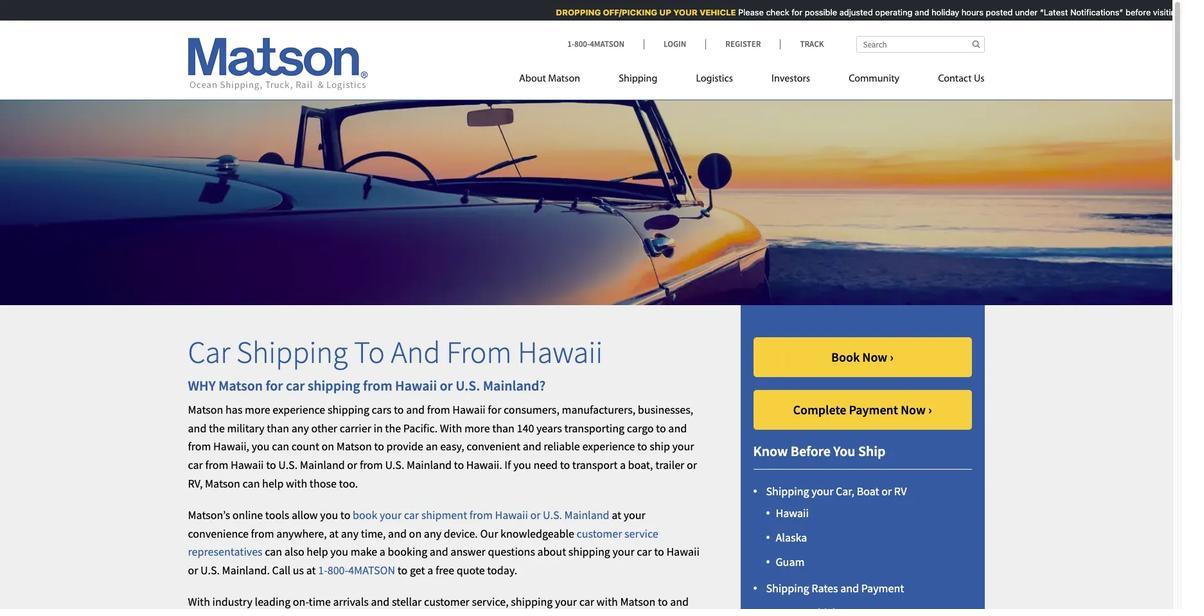 Task type: describe. For each thing, give the bounding box(es) containing it.
rv,
[[188, 476, 203, 491]]

1-800-4matson
[[568, 39, 625, 49]]

u.s. down count
[[278, 458, 298, 472]]

your inside can also help you make a booking and answer questions about shipping your car to hawaii or u.s. mainland. call us at
[[613, 544, 635, 559]]

1 vertical spatial payment
[[862, 581, 904, 596]]

about
[[538, 544, 566, 559]]

contact us
[[938, 74, 985, 84]]

hours
[[957, 7, 979, 17]]

about
[[519, 74, 546, 84]]

car inside the 'with industry leading on-time arrivals and stellar customer service, shipping your car with matson to and'
[[579, 594, 594, 609]]

mainland.
[[222, 563, 270, 578]]

with inside 'matson has more experience shipping cars to and from hawaii for consumers, manufacturers, businesses, and the military than any other carrier in the pacific. with more than 140 years transporting cargo to and from hawaii, you can count on matson to provide an easy, convenient and reliable experience to ship your car from hawaii to u.s. mainland or from u.s. mainland to hawaii. if you need to transport a boat, trailer or rv, matson can help with those too.'
[[286, 476, 307, 491]]

u.s. up the knowledgeable on the bottom left of the page
[[543, 507, 562, 522]]

customer service representatives link
[[188, 526, 659, 559]]

off/picking
[[598, 7, 652, 17]]

1 the from the left
[[209, 421, 225, 435]]

login
[[664, 39, 686, 49]]

free
[[436, 563, 454, 578]]

need
[[534, 458, 558, 472]]

alaska
[[776, 530, 807, 545]]

now › inside book now › link
[[863, 349, 894, 365]]

stellar
[[392, 594, 422, 609]]

hawaii inside can also help you make a booking and answer questions about shipping your car to hawaii or u.s. mainland. call us at
[[667, 544, 700, 559]]

about matson link
[[519, 67, 600, 94]]

140
[[517, 421, 534, 435]]

hawaii,
[[213, 439, 249, 454]]

businesses,
[[638, 402, 694, 417]]

u.s. down provide
[[385, 458, 404, 472]]

on-
[[293, 594, 309, 609]]

to inside can also help you make a booking and answer questions about shipping your car to hawaii or u.s. mainland. call us at
[[654, 544, 664, 559]]

logistics
[[696, 74, 733, 84]]

matson inside top menu navigation
[[548, 74, 580, 84]]

us
[[974, 74, 985, 84]]

your inside the know before you ship section
[[812, 484, 834, 499]]

ship
[[650, 439, 670, 454]]

easy,
[[440, 439, 464, 454]]

before
[[791, 442, 831, 460]]

guam
[[776, 554, 805, 569]]

car shipping to and from hawaii
[[188, 333, 603, 371]]

from left hawaii,
[[188, 439, 211, 454]]

questions
[[488, 544, 535, 559]]

shipment
[[421, 507, 467, 522]]

u.s. down from
[[456, 377, 480, 395]]

possible
[[800, 7, 832, 17]]

know before you ship section
[[725, 305, 1001, 609]]

shipping inside 'matson has more experience shipping cars to and from hawaii for consumers, manufacturers, businesses, and the military than any other carrier in the pacific. with more than 140 years transporting cargo to and from hawaii, you can count on matson to provide an easy, convenient and reliable experience to ship your car from hawaii to u.s. mainland or from u.s. mainland to hawaii. if you need to transport a boat, trailer or rv, matson can help with those too.'
[[328, 402, 369, 417]]

years
[[537, 421, 562, 435]]

convenient
[[467, 439, 521, 454]]

also
[[285, 544, 304, 559]]

register link
[[706, 39, 780, 49]]

blue matson logo with ocean, shipping, truck, rail and logistics written beneath it. image
[[188, 38, 368, 91]]

and inside can also help you make a booking and answer questions about shipping your car to hawaii or u.s. mainland. call us at
[[430, 544, 448, 559]]

1 horizontal spatial more
[[465, 421, 490, 435]]

or right trailer
[[687, 458, 697, 472]]

other
[[311, 421, 337, 435]]

online
[[233, 507, 263, 522]]

rates
[[812, 581, 838, 596]]

u
[[1178, 7, 1182, 17]]

or inside section
[[882, 484, 892, 499]]

help inside 'matson has more experience shipping cars to and from hawaii for consumers, manufacturers, businesses, and the military than any other carrier in the pacific. with more than 140 years transporting cargo to and from hawaii, you can count on matson to provide an easy, convenient and reliable experience to ship your car from hawaii to u.s. mainland or from u.s. mainland to hawaii. if you need to transport a boat, trailer or rv, matson can help with those too.'
[[262, 476, 284, 491]]

can also help you make a booking and answer questions about shipping your car to hawaii or u.s. mainland. call us at
[[188, 544, 700, 578]]

manufacturers,
[[562, 402, 636, 417]]

from up pacific.
[[427, 402, 450, 417]]

make
[[351, 544, 377, 559]]

customer service representatives
[[188, 526, 659, 559]]

or inside can also help you make a booking and answer questions about shipping your car to hawaii or u.s. mainland. call us at
[[188, 563, 198, 578]]

contact us link
[[919, 67, 985, 94]]

shipping for shipping
[[619, 74, 658, 84]]

in
[[374, 421, 383, 435]]

help inside can also help you make a booking and answer questions about shipping your car to hawaii or u.s. mainland. call us at
[[307, 544, 328, 559]]

your
[[668, 7, 692, 17]]

ship
[[859, 442, 886, 460]]

posted
[[981, 7, 1008, 17]]

contact
[[938, 74, 972, 84]]

1- for 1-800-4matson
[[568, 39, 574, 49]]

shipping link
[[600, 67, 677, 94]]

"latest
[[1035, 7, 1063, 17]]

investors link
[[753, 67, 830, 94]]

call
[[272, 563, 291, 578]]

rv
[[894, 484, 907, 499]]

u.s. inside can also help you make a booking and answer questions about shipping your car to hawaii or u.s. mainland. call us at
[[201, 563, 220, 578]]

booking
[[388, 544, 427, 559]]

payment inside complete payment now › link
[[849, 401, 898, 418]]

consumers,
[[504, 402, 560, 417]]

before
[[1121, 7, 1146, 17]]

know before you ship
[[753, 442, 886, 460]]

a inside 'matson has more experience shipping cars to and from hawaii for consumers, manufacturers, businesses, and the military than any other carrier in the pacific. with more than 140 years transporting cargo to and from hawaii, you can count on matson to provide an easy, convenient and reliable experience to ship your car from hawaii to u.s. mainland or from u.s. mainland to hawaii. if you need to transport a boat, trailer or rv, matson can help with those too.'
[[620, 458, 626, 472]]

notifications"
[[1065, 7, 1118, 17]]

with industry leading on-time arrivals and stellar customer service, shipping your car with matson to and
[[188, 594, 689, 609]]

service,
[[472, 594, 509, 609]]

an
[[426, 439, 438, 454]]

2 the from the left
[[385, 421, 401, 435]]

at your convenience from anywhere, at any time, and on any device. our knowledgeable
[[188, 507, 646, 541]]

matson's
[[188, 507, 230, 522]]

shipping inside the 'with industry leading on-time arrivals and stellar customer service, shipping your car with matson to and'
[[511, 594, 553, 609]]

on inside at your convenience from anywhere, at any time, and on any device. our knowledgeable
[[409, 526, 422, 541]]

car inside can also help you make a booking and answer questions about shipping your car to hawaii or u.s. mainland. call us at
[[637, 544, 652, 559]]

4matson for 1-800-4matson to get a free quote today.
[[348, 563, 395, 578]]

dropping off/picking up your vehicle please check for possible adjusted operating and holiday hours posted under "latest notifications" before visiting u
[[551, 7, 1182, 17]]

community
[[849, 74, 900, 84]]

with inside the 'with industry leading on-time arrivals and stellar customer service, shipping your car with matson to and'
[[597, 594, 618, 609]]

tools
[[265, 507, 289, 522]]

check
[[761, 7, 784, 17]]

0 horizontal spatial mainland
[[300, 458, 345, 472]]

any inside 'matson has more experience shipping cars to and from hawaii for consumers, manufacturers, businesses, and the military than any other carrier in the pacific. with more than 140 years transporting cargo to and from hawaii, you can count on matson to provide an easy, convenient and reliable experience to ship your car from hawaii to u.s. mainland or from u.s. mainland to hawaii. if you need to transport a boat, trailer or rv, matson can help with those too.'
[[292, 421, 309, 435]]

allow
[[292, 507, 318, 522]]

community link
[[830, 67, 919, 94]]

800- for 1-800-4matson
[[574, 39, 590, 49]]

carrier
[[340, 421, 371, 435]]

leading
[[255, 594, 291, 609]]

pacific.
[[403, 421, 438, 435]]

from down hawaii,
[[205, 458, 228, 472]]

why
[[188, 377, 216, 395]]

complete payment now ›
[[793, 401, 932, 418]]

shipping for shipping your car, boat or rv
[[766, 484, 809, 499]]

cargo
[[627, 421, 654, 435]]



Task type: vqa. For each thing, say whether or not it's contained in the screenshot.
offs.)
no



Task type: locate. For each thing, give the bounding box(es) containing it.
military
[[227, 421, 265, 435]]

a inside can also help you make a booking and answer questions about shipping your car to hawaii or u.s. mainland. call us at
[[380, 544, 386, 559]]

0 horizontal spatial customer
[[424, 594, 470, 609]]

1 vertical spatial 800-
[[328, 563, 348, 578]]

1 horizontal spatial 1-800-4matson link
[[568, 39, 644, 49]]

shipping inside can also help you make a booking and answer questions about shipping your car to hawaii or u.s. mainland. call us at
[[569, 544, 610, 559]]

you
[[252, 439, 270, 454], [513, 458, 531, 472], [320, 507, 338, 522], [330, 544, 348, 559]]

a right make
[[380, 544, 386, 559]]

2 vertical spatial a
[[427, 563, 433, 578]]

any up count
[[292, 421, 309, 435]]

shipping your car, boat or rv link
[[766, 484, 907, 499]]

login link
[[644, 39, 706, 49]]

trailer
[[656, 458, 685, 472]]

car,
[[836, 484, 855, 499]]

800- down dropping
[[574, 39, 590, 49]]

your up service
[[624, 507, 646, 522]]

1 horizontal spatial 1-
[[568, 39, 574, 49]]

1 vertical spatial help
[[307, 544, 328, 559]]

at
[[612, 507, 621, 522], [329, 526, 339, 541], [306, 563, 316, 578]]

1-800-4matson link down make
[[318, 563, 395, 578]]

and
[[391, 333, 441, 371]]

0 horizontal spatial than
[[267, 421, 289, 435]]

or down the and
[[440, 377, 453, 395]]

1 horizontal spatial customer
[[577, 526, 622, 541]]

0 vertical spatial for
[[787, 7, 797, 17]]

1 horizontal spatial mainland
[[407, 458, 452, 472]]

0 vertical spatial 4matson
[[590, 39, 625, 49]]

1-800-4matson link
[[568, 39, 644, 49], [318, 563, 395, 578]]

for inside 'matson has more experience shipping cars to and from hawaii for consumers, manufacturers, businesses, and the military than any other carrier in the pacific. with more than 140 years transporting cargo to and from hawaii, you can count on matson to provide an easy, convenient and reliable experience to ship your car from hawaii to u.s. mainland or from u.s. mainland to hawaii. if you need to transport a boat, trailer or rv, matson can help with those too.'
[[488, 402, 502, 417]]

0 vertical spatial now ›
[[863, 349, 894, 365]]

any
[[292, 421, 309, 435], [341, 526, 359, 541], [424, 526, 442, 541]]

you down 'military'
[[252, 439, 270, 454]]

and inside at your convenience from anywhere, at any time, and on any device. our knowledgeable
[[388, 526, 407, 541]]

payment right rates
[[862, 581, 904, 596]]

1 vertical spatial more
[[465, 421, 490, 435]]

0 horizontal spatial more
[[245, 402, 270, 417]]

1 vertical spatial for
[[266, 377, 283, 395]]

reliable
[[544, 439, 580, 454]]

payment up ship
[[849, 401, 898, 418]]

0 vertical spatial 1-
[[568, 39, 574, 49]]

if
[[505, 458, 511, 472]]

1 vertical spatial 1-
[[318, 563, 328, 578]]

your inside at your convenience from anywhere, at any time, and on any device. our knowledgeable
[[624, 507, 646, 522]]

hawaii
[[518, 333, 603, 371], [395, 377, 437, 395], [453, 402, 486, 417], [231, 458, 264, 472], [776, 506, 809, 520], [495, 507, 528, 522], [667, 544, 700, 559]]

mainland down the "an"
[[407, 458, 452, 472]]

alaska link
[[776, 530, 807, 545]]

any down shipment
[[424, 526, 442, 541]]

convenience
[[188, 526, 249, 541]]

or down representatives on the left of the page
[[188, 563, 198, 578]]

1 vertical spatial with
[[188, 594, 210, 609]]

with inside the 'with industry leading on-time arrivals and stellar customer service, shipping your car with matson to and'
[[188, 594, 210, 609]]

0 vertical spatial payment
[[849, 401, 898, 418]]

car
[[286, 377, 305, 395], [188, 458, 203, 472], [404, 507, 419, 522], [637, 544, 652, 559], [579, 594, 594, 609]]

or up the knowledgeable on the bottom left of the page
[[530, 507, 541, 522]]

car inside 'matson has more experience shipping cars to and from hawaii for consumers, manufacturers, businesses, and the military than any other carrier in the pacific. with more than 140 years transporting cargo to and from hawaii, you can count on matson to provide an easy, convenient and reliable experience to ship your car from hawaii to u.s. mainland or from u.s. mainland to hawaii. if you need to transport a boat, trailer or rv, matson can help with those too.'
[[188, 458, 203, 472]]

matson inside the 'with industry leading on-time arrivals and stellar customer service, shipping your car with matson to and'
[[620, 594, 656, 609]]

too.
[[339, 476, 358, 491]]

2 vertical spatial can
[[265, 544, 282, 559]]

search image
[[973, 40, 980, 48]]

the right in
[[385, 421, 401, 435]]

shipping for shipping rates and payment
[[766, 581, 809, 596]]

please
[[733, 7, 759, 17]]

0 horizontal spatial 800-
[[328, 563, 348, 578]]

2 horizontal spatial a
[[620, 458, 626, 472]]

and inside the know before you ship section
[[841, 581, 859, 596]]

1-800-4matson link down off/picking at the top right
[[568, 39, 644, 49]]

from down tools
[[251, 526, 274, 541]]

to inside the 'with industry leading on-time arrivals and stellar customer service, shipping your car with matson to and'
[[658, 594, 668, 609]]

at right us
[[306, 563, 316, 578]]

your inside the 'with industry leading on-time arrivals and stellar customer service, shipping your car with matson to and'
[[555, 594, 577, 609]]

can inside can also help you make a booking and answer questions about shipping your car to hawaii or u.s. mainland. call us at
[[265, 544, 282, 559]]

1 vertical spatial 1-800-4matson link
[[318, 563, 395, 578]]

with
[[440, 421, 462, 435], [188, 594, 210, 609]]

top menu navigation
[[519, 67, 985, 94]]

shipping right 'about'
[[569, 544, 610, 559]]

mainland up those
[[300, 458, 345, 472]]

hawaii link
[[776, 506, 809, 520]]

anywhere,
[[276, 526, 327, 541]]

more up 'military'
[[245, 402, 270, 417]]

and
[[910, 7, 924, 17], [406, 402, 425, 417], [188, 421, 207, 435], [669, 421, 687, 435], [523, 439, 541, 454], [388, 526, 407, 541], [430, 544, 448, 559], [841, 581, 859, 596], [371, 594, 390, 609], [670, 594, 689, 609]]

1 vertical spatial customer
[[424, 594, 470, 609]]

0 horizontal spatial 1-
[[318, 563, 328, 578]]

more up convenient
[[465, 421, 490, 435]]

register
[[726, 39, 761, 49]]

hawaii.
[[466, 458, 502, 472]]

1 horizontal spatial 4matson
[[590, 39, 625, 49]]

mainland?
[[483, 377, 546, 395]]

up
[[654, 7, 666, 17]]

representatives
[[188, 544, 263, 559]]

quote
[[457, 563, 485, 578]]

any up make
[[341, 526, 359, 541]]

about matson
[[519, 74, 580, 84]]

0 vertical spatial more
[[245, 402, 270, 417]]

transporting
[[564, 421, 625, 435]]

shipping rates and payment link
[[766, 581, 904, 596]]

1 vertical spatial with
[[597, 594, 618, 609]]

0 vertical spatial can
[[272, 439, 289, 454]]

with inside 'matson has more experience shipping cars to and from hawaii for consumers, manufacturers, businesses, and the military than any other carrier in the pacific. with more than 140 years transporting cargo to and from hawaii, you can count on matson to provide an easy, convenient and reliable experience to ship your car from hawaii to u.s. mainland or from u.s. mainland to hawaii. if you need to transport a boat, trailer or rv, matson can help with those too.'
[[440, 421, 462, 435]]

shipping up other
[[308, 377, 360, 395]]

visiting
[[1148, 7, 1176, 17]]

hawaii inside the know before you ship section
[[776, 506, 809, 520]]

1 horizontal spatial at
[[329, 526, 339, 541]]

None search field
[[856, 36, 985, 53]]

0 vertical spatial help
[[262, 476, 284, 491]]

0 horizontal spatial at
[[306, 563, 316, 578]]

at inside can also help you make a booking and answer questions about shipping your car to hawaii or u.s. mainland. call us at
[[306, 563, 316, 578]]

shipping inside top menu navigation
[[619, 74, 658, 84]]

at right anywhere,
[[329, 526, 339, 541]]

1 vertical spatial at
[[329, 526, 339, 541]]

4matson
[[590, 39, 625, 49], [348, 563, 395, 578]]

0 vertical spatial with
[[440, 421, 462, 435]]

0 horizontal spatial with
[[286, 476, 307, 491]]

help
[[262, 476, 284, 491], [307, 544, 328, 559]]

operating
[[870, 7, 907, 17]]

help up tools
[[262, 476, 284, 491]]

2 vertical spatial at
[[306, 563, 316, 578]]

mainland down transport
[[565, 507, 610, 522]]

1 vertical spatial on
[[409, 526, 422, 541]]

1 horizontal spatial any
[[341, 526, 359, 541]]

than right 'military'
[[267, 421, 289, 435]]

your left car,
[[812, 484, 834, 499]]

0 horizontal spatial experience
[[273, 402, 325, 417]]

2 horizontal spatial mainland
[[565, 507, 610, 522]]

can up online
[[243, 476, 260, 491]]

1- for 1-800-4matson to get a free quote today.
[[318, 563, 328, 578]]

know
[[753, 442, 788, 460]]

boat,
[[628, 458, 653, 472]]

the
[[209, 421, 225, 435], [385, 421, 401, 435]]

banner image
[[0, 80, 1173, 305]]

on down other
[[322, 439, 334, 454]]

with left industry
[[188, 594, 210, 609]]

1- right us
[[318, 563, 328, 578]]

2 horizontal spatial any
[[424, 526, 442, 541]]

shipping rates and payment
[[766, 581, 904, 596]]

on up "booking" in the bottom of the page
[[409, 526, 422, 541]]

more
[[245, 402, 270, 417], [465, 421, 490, 435]]

1 vertical spatial 4matson
[[348, 563, 395, 578]]

customer
[[577, 526, 622, 541], [424, 594, 470, 609]]

1 horizontal spatial experience
[[582, 439, 635, 454]]

a for can also help you make a booking and answer questions about shipping your car to hawaii or u.s. mainland. call us at
[[380, 544, 386, 559]]

customer left service
[[577, 526, 622, 541]]

Search search field
[[856, 36, 985, 53]]

those
[[310, 476, 337, 491]]

customer down free
[[424, 594, 470, 609]]

time,
[[361, 526, 386, 541]]

from inside at your convenience from anywhere, at any time, and on any device. our knowledgeable
[[251, 526, 274, 541]]

1 horizontal spatial now ›
[[901, 401, 932, 418]]

1 vertical spatial can
[[243, 476, 260, 491]]

with up easy,
[[440, 421, 462, 435]]

dropping
[[551, 7, 596, 17]]

or
[[440, 377, 453, 395], [347, 458, 358, 472], [687, 458, 697, 472], [882, 484, 892, 499], [530, 507, 541, 522], [188, 563, 198, 578]]

track
[[800, 39, 824, 49]]

track link
[[780, 39, 824, 49]]

2 than from the left
[[492, 421, 515, 435]]

1 horizontal spatial 800-
[[574, 39, 590, 49]]

or up too.
[[347, 458, 358, 472]]

experience up transport
[[582, 439, 635, 454]]

1 than from the left
[[267, 421, 289, 435]]

0 horizontal spatial help
[[262, 476, 284, 491]]

book now ›
[[832, 349, 894, 365]]

800- up arrivals
[[328, 563, 348, 578]]

from
[[447, 333, 512, 371]]

our
[[480, 526, 498, 541]]

your up trailer
[[672, 439, 694, 454]]

4matson down off/picking at the top right
[[590, 39, 625, 49]]

4matson down make
[[348, 563, 395, 578]]

knowledgeable
[[501, 526, 574, 541]]

adjusted
[[834, 7, 868, 17]]

1 horizontal spatial than
[[492, 421, 515, 435]]

you
[[834, 442, 856, 460]]

or left the rv on the bottom of page
[[882, 484, 892, 499]]

800- for 1-800-4matson to get a free quote today.
[[328, 563, 348, 578]]

2 vertical spatial for
[[488, 402, 502, 417]]

0 vertical spatial customer
[[577, 526, 622, 541]]

can left count
[[272, 439, 289, 454]]

1 horizontal spatial with
[[597, 594, 618, 609]]

at down transport
[[612, 507, 621, 522]]

0 horizontal spatial a
[[380, 544, 386, 559]]

1 vertical spatial now ›
[[901, 401, 932, 418]]

1 horizontal spatial a
[[427, 563, 433, 578]]

on inside 'matson has more experience shipping cars to and from hawaii for consumers, manufacturers, businesses, and the military than any other carrier in the pacific. with more than 140 years transporting cargo to and from hawaii, you can count on matson to provide an easy, convenient and reliable experience to ship your car from hawaii to u.s. mainland or from u.s. mainland to hawaii. if you need to transport a boat, trailer or rv, matson can help with those too.'
[[322, 439, 334, 454]]

your down 'about'
[[555, 594, 577, 609]]

now › inside complete payment now › link
[[901, 401, 932, 418]]

your inside 'matson has more experience shipping cars to and from hawaii for consumers, manufacturers, businesses, and the military than any other carrier in the pacific. with more than 140 years transporting cargo to and from hawaii, you can count on matson to provide an easy, convenient and reliable experience to ship your car from hawaii to u.s. mainland or from u.s. mainland to hawaii. if you need to transport a boat, trailer or rv, matson can help with those too.'
[[672, 439, 694, 454]]

0 horizontal spatial 1-800-4matson link
[[318, 563, 395, 578]]

customer inside the 'with industry leading on-time arrivals and stellar customer service, shipping your car with matson to and'
[[424, 594, 470, 609]]

under
[[1010, 7, 1033, 17]]

on
[[322, 439, 334, 454], [409, 526, 422, 541]]

0 vertical spatial a
[[620, 458, 626, 472]]

0 vertical spatial 1-800-4matson link
[[568, 39, 644, 49]]

book
[[832, 349, 860, 365]]

investors
[[772, 74, 810, 84]]

customer inside "customer service representatives"
[[577, 526, 622, 541]]

than up convenient
[[492, 421, 515, 435]]

industry
[[212, 594, 253, 609]]

from up cars
[[363, 377, 392, 395]]

to
[[354, 333, 385, 371]]

0 vertical spatial 800-
[[574, 39, 590, 49]]

you right allow
[[320, 507, 338, 522]]

complete
[[793, 401, 847, 418]]

your up the time, at the bottom left
[[380, 507, 402, 522]]

time
[[309, 594, 331, 609]]

experience up other
[[273, 402, 325, 417]]

logistics link
[[677, 67, 753, 94]]

1 vertical spatial a
[[380, 544, 386, 559]]

0 horizontal spatial now ›
[[863, 349, 894, 365]]

from down in
[[360, 458, 383, 472]]

0 horizontal spatial for
[[266, 377, 283, 395]]

0 horizontal spatial the
[[209, 421, 225, 435]]

shipping up carrier
[[328, 402, 369, 417]]

0 horizontal spatial with
[[188, 594, 210, 609]]

0 vertical spatial on
[[322, 439, 334, 454]]

your down service
[[613, 544, 635, 559]]

a
[[620, 458, 626, 472], [380, 544, 386, 559], [427, 563, 433, 578]]

help right "also"
[[307, 544, 328, 559]]

can
[[272, 439, 289, 454], [243, 476, 260, 491], [265, 544, 282, 559]]

0 horizontal spatial any
[[292, 421, 309, 435]]

1 horizontal spatial with
[[440, 421, 462, 435]]

1 horizontal spatial for
[[488, 402, 502, 417]]

you left make
[[330, 544, 348, 559]]

you inside can also help you make a booking and answer questions about shipping your car to hawaii or u.s. mainland. call us at
[[330, 544, 348, 559]]

today.
[[487, 563, 517, 578]]

arrivals
[[333, 594, 369, 609]]

a left boat,
[[620, 458, 626, 472]]

0 horizontal spatial on
[[322, 439, 334, 454]]

1 horizontal spatial help
[[307, 544, 328, 559]]

a right the get
[[427, 563, 433, 578]]

1 horizontal spatial on
[[409, 526, 422, 541]]

can up call
[[265, 544, 282, 559]]

a for 1-800-4matson to get a free quote today.
[[427, 563, 433, 578]]

1 vertical spatial experience
[[582, 439, 635, 454]]

transport
[[572, 458, 618, 472]]

0 vertical spatial with
[[286, 476, 307, 491]]

2 horizontal spatial at
[[612, 507, 621, 522]]

2 horizontal spatial for
[[787, 7, 797, 17]]

u.s. down representatives on the left of the page
[[201, 563, 220, 578]]

4matson for 1-800-4matson
[[590, 39, 625, 49]]

cars
[[372, 402, 392, 417]]

1 horizontal spatial the
[[385, 421, 401, 435]]

shipping
[[619, 74, 658, 84], [236, 333, 348, 371], [766, 484, 809, 499], [766, 581, 809, 596]]

from up our
[[470, 507, 493, 522]]

for
[[787, 7, 797, 17], [266, 377, 283, 395], [488, 402, 502, 417]]

1- down dropping
[[568, 39, 574, 49]]

0 vertical spatial experience
[[273, 402, 325, 417]]

0 vertical spatial at
[[612, 507, 621, 522]]

the up hawaii,
[[209, 421, 225, 435]]

0 horizontal spatial 4matson
[[348, 563, 395, 578]]

book now › link
[[753, 337, 972, 377]]

shipping right service,
[[511, 594, 553, 609]]

you right if
[[513, 458, 531, 472]]



